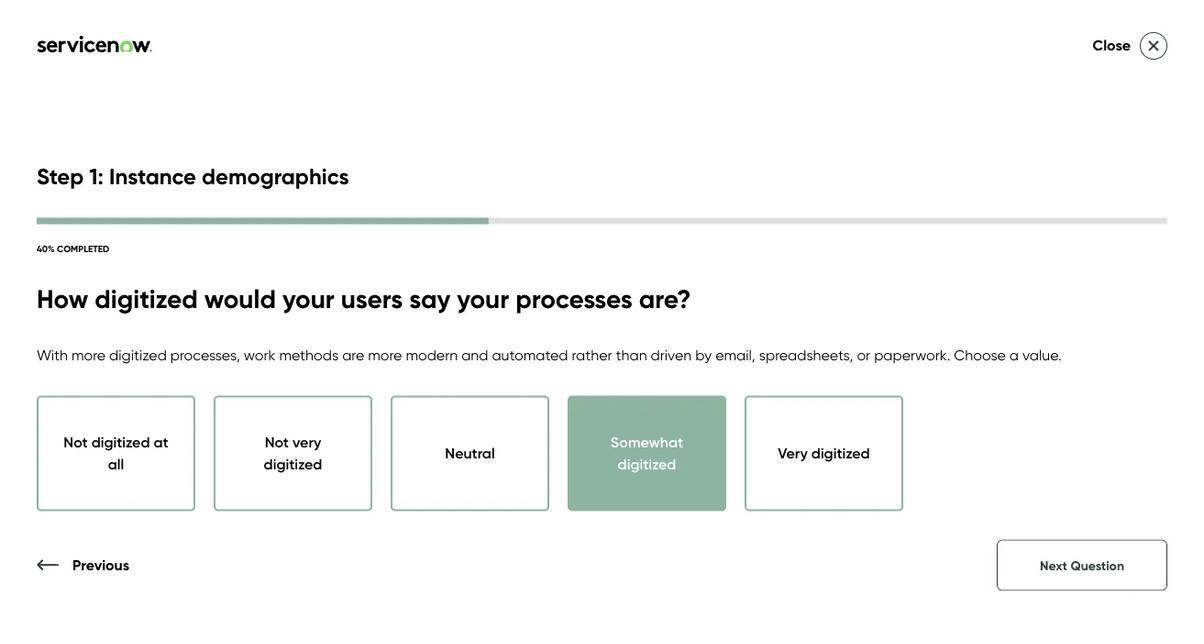 Task type: locate. For each thing, give the bounding box(es) containing it.
estimator
[[965, 432, 1028, 450]]

an
[[1190, 344, 1205, 362]]

2 not from the left
[[265, 433, 289, 451]]

next question link
[[997, 540, 1168, 591]]

digitized up 'all'
[[91, 433, 150, 451]]

somewhat
[[611, 433, 684, 451]]

close
[[1093, 36, 1131, 54]]

2 your from the left
[[457, 283, 509, 315]]

more
[[71, 346, 106, 364], [368, 346, 402, 364]]

digitized
[[95, 283, 198, 315], [109, 346, 167, 364], [91, 433, 150, 451], [812, 444, 870, 462], [264, 455, 322, 473], [618, 455, 677, 473]]

1 horizontal spatial your
[[457, 283, 509, 315]]

digitized inside somewhat digitized
[[618, 455, 677, 473]]

at
[[154, 433, 169, 451]]

digitized inside not digitized at all
[[91, 433, 150, 451]]

digitized left processes,
[[109, 346, 167, 364]]

find
[[1049, 432, 1074, 450]]

40% completed
[[37, 243, 109, 254]]

email,
[[716, 346, 756, 364]]

not left at
[[64, 433, 88, 451]]

0 horizontal spatial platform
[[864, 432, 920, 450]]

1 vertical spatial platform
[[864, 432, 920, 450]]

spreadsheets,
[[759, 346, 854, 364]]

digitized down completed
[[95, 283, 198, 315]]

with more digitized processes, work methods are more modern and automated rather than driven by email, spreadsheets, or paperwork. choose a value.
[[37, 346, 1062, 364]]

your right say
[[457, 283, 509, 315]]

1 not from the left
[[64, 433, 88, 451]]

out
[[1078, 432, 1100, 450]]

not for not very digitized
[[265, 433, 289, 451]]

0 vertical spatial platform
[[1060, 201, 1205, 256]]

are
[[342, 346, 364, 364]]

not for not digitized at all
[[64, 433, 88, 451]]

digitized right the very
[[812, 444, 870, 462]]

1 horizontal spatial platform
[[1060, 201, 1205, 256]]

not very digitized
[[264, 433, 322, 473]]

maintains,
[[1118, 344, 1186, 362]]

servicenow®
[[842, 344, 933, 362]]

would
[[204, 283, 276, 315]]

not
[[64, 433, 88, 451], [265, 433, 289, 451]]

step 1: instance demographics
[[37, 162, 349, 190]]

how
[[1104, 432, 1132, 450]]

processes,
[[171, 346, 240, 364]]

driven
[[651, 346, 692, 364]]

very digitized
[[778, 444, 870, 462]]

platform
[[1060, 201, 1205, 256], [864, 432, 920, 450]]

0 horizontal spatial your
[[283, 283, 335, 315]]

not inside not digitized at all
[[64, 433, 88, 451]]

digitized down somewhat
[[618, 455, 677, 473]]

work
[[244, 346, 276, 364]]

1 horizontal spatial more
[[368, 346, 402, 364]]

to
[[1031, 432, 1045, 450]]

digitized for how
[[95, 283, 198, 315]]

are?
[[639, 283, 691, 315]]

not left very
[[265, 433, 289, 451]]

not inside not very digitized
[[265, 433, 289, 451]]

your up methods
[[283, 283, 335, 315]]

servicenow
[[810, 201, 1049, 256]]

question
[[1071, 558, 1125, 573]]

more right with
[[71, 346, 106, 364]]

1 horizontal spatial not
[[265, 433, 289, 451]]

many
[[1136, 432, 1173, 450]]

with
[[37, 346, 68, 364]]

value.
[[1023, 346, 1062, 364]]

your
[[283, 283, 335, 315], [457, 283, 509, 315]]

somewhat digitized
[[611, 433, 684, 473]]

previous
[[72, 556, 130, 574]]

1 more from the left
[[71, 346, 106, 364]]

say
[[410, 283, 451, 315]]

0 horizontal spatial more
[[71, 346, 106, 364]]

0 horizontal spatial not
[[64, 433, 88, 451]]

demographics
[[202, 162, 349, 190]]

more right are
[[368, 346, 402, 364]]



Task type: vqa. For each thing, say whether or not it's contained in the screenshot.
'automated' at the left of the page
yes



Task type: describe. For each thing, give the bounding box(es) containing it.
processes
[[516, 283, 633, 315]]

how
[[37, 283, 88, 315]]

rather
[[572, 346, 613, 364]]

the
[[838, 432, 860, 450]]

all
[[108, 455, 124, 473]]

1 your from the left
[[283, 283, 335, 315]]

than
[[616, 346, 647, 364]]

1:
[[89, 162, 104, 190]]

choose
[[955, 346, 1006, 364]]

digitized for not
[[91, 433, 150, 451]]

step
[[37, 162, 84, 190]]

digitized down very
[[264, 455, 322, 473]]

neutral
[[445, 444, 495, 462]]

users
[[341, 283, 403, 315]]

team
[[997, 344, 1033, 362]]

use
[[810, 432, 834, 450]]

by
[[696, 346, 712, 364]]

next question
[[1041, 558, 1125, 573]]

digitized for very
[[812, 444, 870, 462]]

automated
[[492, 346, 568, 364]]

your servicenow® platform team establishes, maintains, an
[[810, 344, 1205, 406]]

platform
[[937, 344, 994, 362]]

methods
[[279, 346, 339, 364]]

a
[[1010, 346, 1019, 364]]

servicenow platform
[[810, 201, 1205, 313]]

40%
[[37, 243, 55, 254]]

peop
[[1177, 432, 1205, 450]]

and
[[462, 346, 489, 364]]

instance
[[109, 162, 196, 190]]

very
[[293, 433, 321, 451]]

team
[[924, 432, 961, 450]]

use the platform team estimator to find out how many peop
[[810, 432, 1205, 472]]

digitized for somewhat
[[618, 455, 677, 473]]

or
[[857, 346, 871, 364]]

platform inside servicenow platform
[[1060, 201, 1205, 256]]

2 more from the left
[[368, 346, 402, 364]]

modern
[[406, 346, 458, 364]]

paperwork.
[[875, 346, 951, 364]]

very
[[778, 444, 808, 462]]

establishes,
[[1036, 344, 1114, 362]]

not digitized at all
[[64, 433, 169, 473]]

how digitized would your users say your processes are?
[[37, 283, 691, 315]]

next
[[1041, 558, 1068, 573]]

platform inside use the platform team estimator to find out how many peop
[[864, 432, 920, 450]]

completed
[[57, 243, 109, 254]]

your
[[810, 344, 839, 362]]



